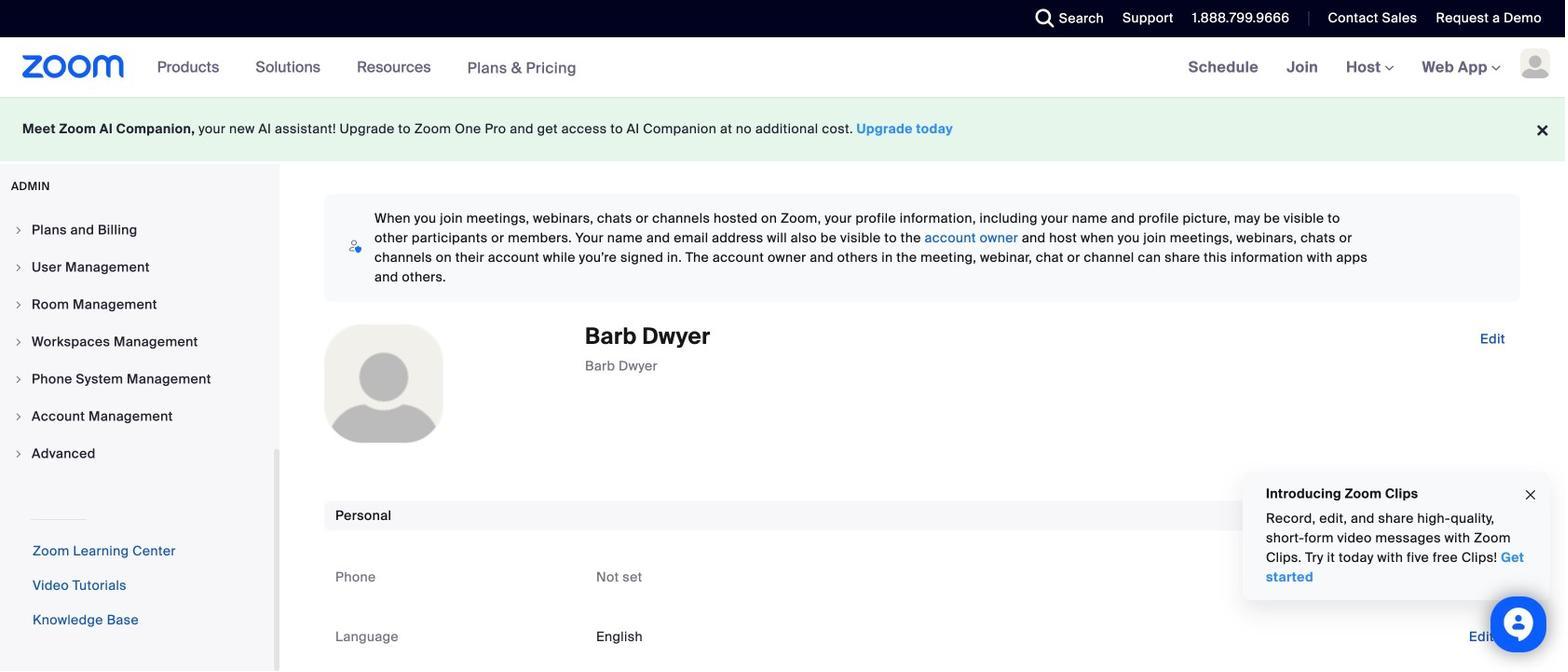 Task type: describe. For each thing, give the bounding box(es) containing it.
5 menu item from the top
[[0, 362, 274, 397]]

close image
[[1524, 484, 1539, 506]]

2 menu item from the top
[[0, 250, 274, 285]]

1 menu item from the top
[[0, 213, 274, 248]]

4 menu item from the top
[[0, 324, 274, 360]]

product information navigation
[[143, 37, 591, 98]]

meetings navigation
[[1175, 37, 1566, 98]]

4 right image from the top
[[13, 448, 24, 459]]



Task type: vqa. For each thing, say whether or not it's contained in the screenshot.
3rd menu item from the bottom
yes



Task type: locate. For each thing, give the bounding box(es) containing it.
0 vertical spatial right image
[[13, 225, 24, 236]]

7 menu item from the top
[[0, 436, 274, 472]]

1 vertical spatial right image
[[13, 299, 24, 310]]

right image
[[13, 262, 24, 273], [13, 336, 24, 348], [13, 411, 24, 422], [13, 448, 24, 459]]

menu item
[[0, 213, 274, 248], [0, 250, 274, 285], [0, 287, 274, 322], [0, 324, 274, 360], [0, 362, 274, 397], [0, 399, 274, 434], [0, 436, 274, 472]]

3 right image from the top
[[13, 411, 24, 422]]

banner
[[0, 37, 1566, 98]]

3 right image from the top
[[13, 374, 24, 385]]

profile picture image
[[1521, 48, 1551, 78]]

1 right image from the top
[[13, 225, 24, 236]]

3 menu item from the top
[[0, 287, 274, 322]]

user photo image
[[325, 325, 443, 443]]

zoom logo image
[[22, 55, 125, 78]]

2 right image from the top
[[13, 336, 24, 348]]

1 right image from the top
[[13, 262, 24, 273]]

right image
[[13, 225, 24, 236], [13, 299, 24, 310], [13, 374, 24, 385]]

2 right image from the top
[[13, 299, 24, 310]]

2 vertical spatial right image
[[13, 374, 24, 385]]

6 menu item from the top
[[0, 399, 274, 434]]

footer
[[0, 97, 1566, 161]]

admin menu menu
[[0, 213, 274, 473]]



